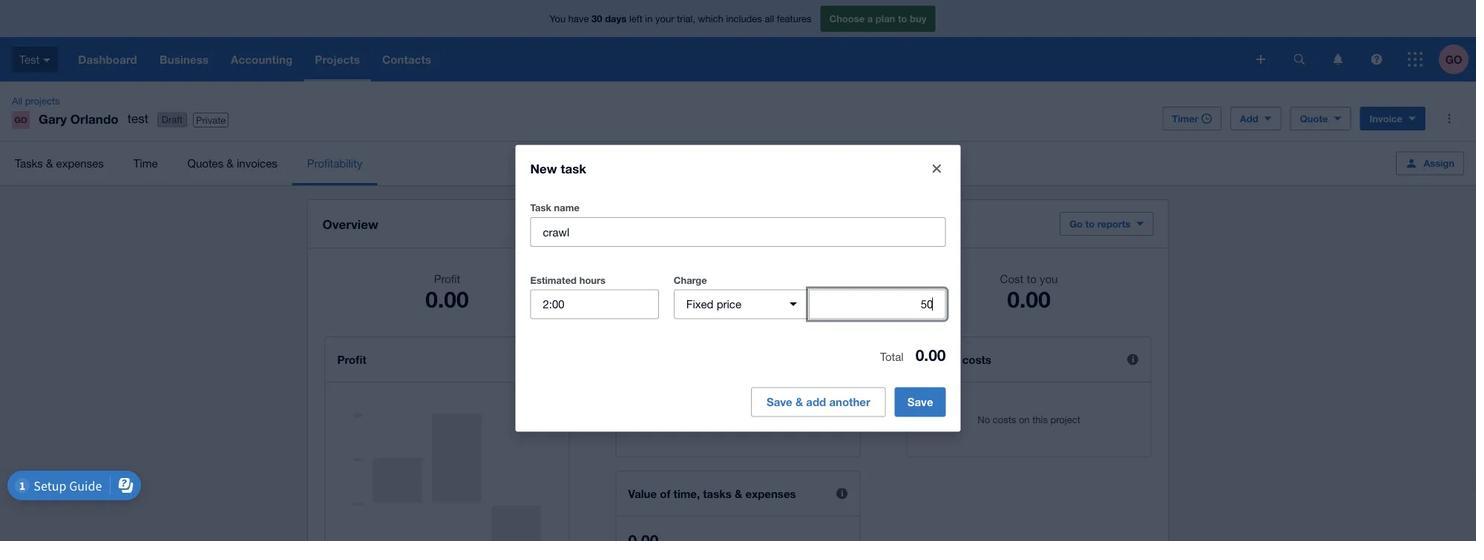 Task type: describe. For each thing, give the bounding box(es) containing it.
profit for profit
[[337, 353, 367, 367]]

days
[[605, 13, 627, 24]]

you
[[550, 13, 566, 24]]

trial,
[[677, 13, 696, 24]]

Name or choose task field
[[531, 218, 945, 246]]

quote
[[1300, 113, 1328, 124]]

no for no invoices on this project
[[681, 414, 694, 426]]

projects
[[25, 95, 60, 107]]

fixed
[[687, 298, 714, 311]]

quotes & invoices
[[187, 157, 277, 170]]

go button
[[1439, 37, 1477, 82]]

your
[[656, 13, 675, 24]]

cost
[[1000, 272, 1024, 285]]

time,
[[674, 488, 700, 501]]

to for go to reports
[[1086, 218, 1095, 230]]

a
[[868, 13, 873, 24]]

project for no invoices on this project
[[766, 414, 796, 426]]

gary
[[39, 111, 67, 126]]

costs for no
[[993, 414, 1017, 426]]

which
[[698, 13, 724, 24]]

save button
[[895, 388, 946, 418]]

charge
[[674, 275, 707, 286]]

quotes
[[187, 157, 224, 170]]

estimated
[[530, 275, 577, 286]]

add
[[1240, 113, 1259, 124]]

profitability link
[[292, 142, 377, 186]]

tasks
[[15, 157, 43, 170]]

you have 30 days left in your trial, which includes all features
[[550, 13, 812, 24]]

−
[[877, 286, 890, 313]]

test
[[127, 111, 148, 126]]

have
[[569, 13, 589, 24]]

svg image up the "add" popup button
[[1257, 55, 1266, 64]]

to inside go banner
[[898, 13, 908, 24]]

test
[[19, 53, 40, 66]]

0.00 inside new task dialog
[[916, 346, 946, 365]]

estimated hours
[[530, 275, 606, 286]]

go to reports button
[[1060, 212, 1154, 236]]

task name
[[530, 202, 580, 214]]

private
[[196, 114, 226, 126]]

go inside popup button
[[1446, 53, 1463, 66]]

price
[[717, 298, 742, 311]]

orlando
[[70, 111, 119, 126]]

draft
[[162, 114, 183, 126]]

30
[[592, 13, 603, 24]]

& for quotes
[[227, 157, 234, 170]]

another
[[830, 396, 871, 409]]

hours
[[580, 275, 606, 286]]

fixed price button
[[674, 290, 810, 320]]

1 vertical spatial expenses
[[746, 488, 796, 501]]

all projects
[[12, 95, 60, 107]]

invoice
[[1370, 113, 1403, 124]]

1 horizontal spatial invoices
[[696, 414, 731, 426]]

choose
[[830, 13, 865, 24]]

go to reports
[[1070, 218, 1131, 230]]

assign
[[1424, 158, 1455, 169]]

plan
[[876, 13, 896, 24]]

includes
[[726, 13, 762, 24]]

svg image up quote popup button
[[1334, 54, 1343, 65]]

this for costs
[[1033, 414, 1048, 426]]

value
[[628, 488, 657, 501]]

project for no costs on this project
[[1051, 414, 1081, 426]]

all
[[12, 95, 22, 107]]

svg image up invoice
[[1372, 54, 1383, 65]]

close image
[[933, 164, 942, 173]]

new
[[530, 161, 557, 176]]

time link
[[119, 142, 173, 186]]

=
[[586, 286, 599, 313]]

left
[[629, 13, 643, 24]]

no for no costs on this project
[[978, 414, 990, 426]]

to for cost to you 0.00
[[1027, 272, 1037, 285]]

of
[[660, 488, 671, 501]]

svg image left go popup button
[[1408, 52, 1423, 67]]

tasks & expenses
[[15, 157, 104, 170]]



Task type: locate. For each thing, give the bounding box(es) containing it.
this for invoices
[[748, 414, 763, 426]]

save & add another button
[[751, 351, 886, 455]]

save for save
[[908, 396, 934, 409]]

expenses right tasks
[[746, 488, 796, 501]]

costs
[[963, 353, 992, 367], [993, 414, 1017, 426]]

svg image inside test popup button
[[43, 58, 51, 62]]

save inside button
[[767, 396, 793, 409]]

value of time, tasks & expenses
[[628, 488, 796, 501]]

navigation
[[67, 37, 1246, 82]]

task
[[530, 202, 552, 214]]

1 save from the left
[[767, 396, 793, 409]]

no profit information available image
[[353, 398, 541, 542]]

0 vertical spatial invoices
[[237, 157, 277, 170]]

1 vertical spatial costs
[[993, 414, 1017, 426]]

0 horizontal spatial to
[[898, 13, 908, 24]]

go banner
[[0, 0, 1477, 82]]

loading progress bar
[[788, 351, 849, 455]]

0 horizontal spatial profit
[[337, 353, 367, 367]]

1 this from the left
[[748, 414, 763, 426]]

tasks & expenses link
[[0, 142, 119, 186]]

0.00
[[426, 286, 469, 313], [717, 286, 760, 313], [1008, 286, 1051, 313], [916, 346, 946, 365]]

gary orlando
[[39, 111, 119, 126]]

0 vertical spatial profit
[[434, 272, 460, 285]]

1 horizontal spatial profit
[[434, 272, 460, 285]]

buy
[[910, 13, 927, 24]]

charge group
[[674, 290, 946, 320]]

0.00 inside cost to you 0.00
[[1008, 286, 1051, 313]]

navigation inside go banner
[[67, 37, 1246, 82]]

Estimated hours field
[[531, 291, 658, 319]]

go
[[1446, 53, 1463, 66], [15, 115, 27, 125]]

invoices
[[237, 157, 277, 170], [696, 414, 731, 426]]

2 project from the left
[[1051, 414, 1081, 426]]

0 horizontal spatial expenses
[[56, 157, 104, 170]]

quote button
[[1291, 107, 1351, 131]]

all
[[765, 13, 774, 24]]

0 horizontal spatial save
[[767, 396, 793, 409]]

0 horizontal spatial no
[[681, 414, 694, 426]]

features
[[777, 13, 812, 24]]

to inside popup button
[[1086, 218, 1095, 230]]

1 horizontal spatial costs
[[993, 414, 1017, 426]]

1 horizontal spatial project
[[1051, 414, 1081, 426]]

largest costs
[[919, 353, 992, 367]]

2 horizontal spatial to
[[1086, 218, 1095, 230]]

0 horizontal spatial go
[[15, 115, 27, 125]]

save left 'add'
[[767, 396, 793, 409]]

expenses
[[56, 157, 104, 170], [746, 488, 796, 501]]

2 no from the left
[[978, 414, 990, 426]]

save & add another
[[767, 396, 871, 409]]

svg image up the quote
[[1294, 54, 1305, 65]]

add button
[[1231, 107, 1282, 131]]

1 horizontal spatial expenses
[[746, 488, 796, 501]]

1 horizontal spatial on
[[1019, 414, 1030, 426]]

1 horizontal spatial this
[[1033, 414, 1048, 426]]

save for save & add another
[[767, 396, 793, 409]]

1 on from the left
[[734, 414, 745, 426]]

name
[[554, 202, 580, 214]]

0 vertical spatial costs
[[963, 353, 992, 367]]

tasks
[[703, 488, 732, 501]]

to
[[898, 13, 908, 24], [1086, 218, 1095, 230], [1027, 272, 1037, 285]]

new task
[[530, 161, 587, 176]]

timer button
[[1163, 107, 1222, 131]]

1 project from the left
[[766, 414, 796, 426]]

to inside cost to you 0.00
[[1027, 272, 1037, 285]]

cost to you 0.00
[[1000, 272, 1058, 313]]

go
[[1070, 218, 1083, 230]]

& for save
[[796, 396, 803, 409]]

total
[[880, 350, 904, 363]]

1 vertical spatial profit
[[337, 353, 367, 367]]

save
[[767, 396, 793, 409], [908, 396, 934, 409]]

svg image right test
[[43, 58, 51, 62]]

1 no from the left
[[681, 414, 694, 426]]

save down the largest
[[908, 396, 934, 409]]

you
[[1040, 272, 1058, 285]]

this
[[748, 414, 763, 426], [1033, 414, 1048, 426]]

2 save from the left
[[908, 396, 934, 409]]

profit inside profit 0.00
[[434, 272, 460, 285]]

invoice button
[[1360, 107, 1426, 131]]

2 this from the left
[[1033, 414, 1048, 426]]

fixed price
[[687, 298, 742, 311]]

on for costs
[[1019, 414, 1030, 426]]

time
[[133, 157, 158, 170]]

expenses down gary orlando
[[56, 157, 104, 170]]

quotes & invoices link
[[173, 142, 292, 186]]

1 horizontal spatial no
[[978, 414, 990, 426]]

1 horizontal spatial go
[[1446, 53, 1463, 66]]

1 horizontal spatial to
[[1027, 272, 1037, 285]]

0.00 field
[[810, 291, 945, 319]]

to left buy
[[898, 13, 908, 24]]

to left you
[[1027, 272, 1037, 285]]

task
[[561, 161, 587, 176]]

0 vertical spatial go
[[1446, 53, 1463, 66]]

0 horizontal spatial invoices
[[237, 157, 277, 170]]

no costs on this project
[[978, 414, 1081, 426]]

reports
[[1098, 218, 1131, 230]]

on
[[734, 414, 745, 426], [1019, 414, 1030, 426]]

add
[[806, 396, 826, 409]]

profit 0.00
[[426, 272, 469, 313]]

1 horizontal spatial save
[[908, 396, 934, 409]]

0 horizontal spatial project
[[766, 414, 796, 426]]

choose a plan to buy
[[830, 13, 927, 24]]

0 horizontal spatial costs
[[963, 353, 992, 367]]

overview
[[323, 217, 378, 232]]

2 on from the left
[[1019, 414, 1030, 426]]

close button
[[922, 154, 952, 184]]

largest
[[919, 353, 960, 367]]

&
[[46, 157, 53, 170], [227, 157, 234, 170], [796, 396, 803, 409], [735, 488, 743, 501]]

1 vertical spatial to
[[1086, 218, 1095, 230]]

assign button
[[1397, 152, 1465, 176]]

0 vertical spatial to
[[898, 13, 908, 24]]

timer
[[1172, 113, 1199, 124]]

no invoices on this project
[[681, 414, 796, 426]]

save inside button
[[908, 396, 934, 409]]

& inside button
[[796, 396, 803, 409]]

all projects link
[[6, 94, 66, 108]]

svg image
[[1408, 52, 1423, 67], [1294, 54, 1305, 65], [1334, 54, 1343, 65], [1372, 54, 1383, 65], [1257, 55, 1266, 64], [43, 58, 51, 62]]

new task dialog
[[516, 145, 961, 455]]

on for invoices
[[734, 414, 745, 426]]

profitability
[[307, 157, 363, 170]]

to right go in the top of the page
[[1086, 218, 1095, 230]]

test button
[[0, 37, 67, 82]]

0 vertical spatial expenses
[[56, 157, 104, 170]]

profit
[[434, 272, 460, 285], [337, 353, 367, 367]]

0 horizontal spatial this
[[748, 414, 763, 426]]

no
[[681, 414, 694, 426], [978, 414, 990, 426]]

2 vertical spatial to
[[1027, 272, 1037, 285]]

profit for profit 0.00
[[434, 272, 460, 285]]

1 vertical spatial invoices
[[696, 414, 731, 426]]

& for tasks
[[46, 157, 53, 170]]

0 horizontal spatial on
[[734, 414, 745, 426]]

1 vertical spatial go
[[15, 115, 27, 125]]

costs for largest
[[963, 353, 992, 367]]

in
[[645, 13, 653, 24]]



Task type: vqa. For each thing, say whether or not it's contained in the screenshot.
email The &
no



